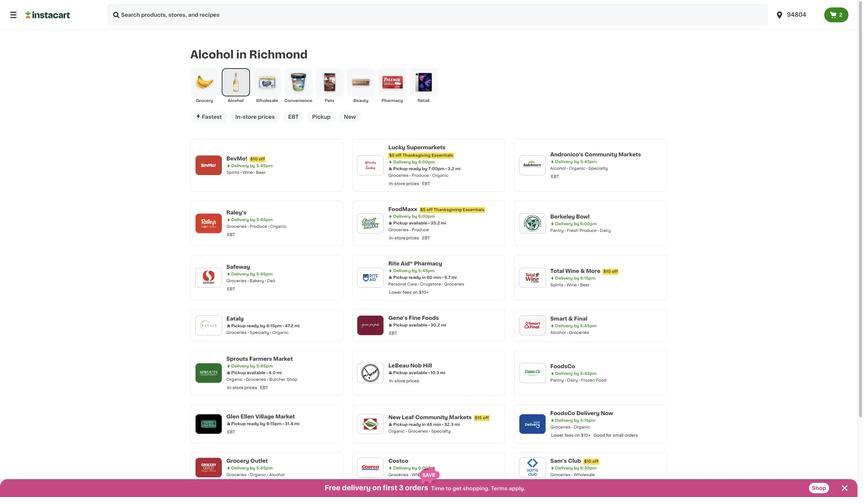 Task type: locate. For each thing, give the bounding box(es) containing it.
wholesale inside wholesale button
[[256, 99, 278, 103]]

pickup ready by 6:15pm for glen ellen village market
[[231, 422, 282, 427]]

delivery for the berkeley bowl logo
[[556, 222, 573, 226]]

1 horizontal spatial grocery
[[227, 459, 249, 464]]

0 horizontal spatial spirits wine beer
[[227, 171, 266, 175]]

delivery
[[556, 160, 573, 164], [394, 160, 411, 164], [231, 164, 249, 168], [394, 215, 411, 219], [231, 218, 249, 222], [556, 222, 573, 226], [394, 269, 411, 273], [231, 273, 249, 277], [556, 277, 573, 281], [556, 324, 573, 328], [231, 365, 249, 369], [556, 372, 573, 376], [577, 411, 600, 417], [556, 419, 573, 423], [231, 467, 249, 471], [394, 467, 411, 471], [556, 467, 573, 471]]

6:15pm for eataly
[[267, 324, 282, 328]]

1 vertical spatial in-store prices ebt
[[389, 236, 430, 240]]

5:45pm
[[581, 160, 597, 164], [256, 164, 273, 168], [256, 218, 273, 222], [419, 269, 435, 273], [256, 273, 273, 277], [581, 324, 597, 328], [256, 365, 273, 369], [581, 372, 597, 376], [256, 467, 273, 471]]

1 vertical spatial new
[[389, 415, 401, 421]]

1 horizontal spatial beer
[[580, 283, 590, 287]]

berkeley bowl logo image
[[523, 214, 543, 233]]

6:00pm for fresh produce
[[581, 222, 597, 226]]

delivery by 5:45pm for foodsco
[[556, 372, 597, 376]]

1 vertical spatial orders
[[405, 486, 428, 492]]

6:00pm for wholesale
[[419, 467, 435, 471]]

store
[[243, 114, 257, 120], [395, 182, 406, 186], [395, 236, 406, 240], [395, 380, 406, 384], [233, 386, 243, 390]]

lower down personal
[[389, 291, 402, 295]]

pickup for 10.3 mi
[[394, 371, 408, 375]]

wine for wine
[[567, 283, 577, 287]]

pickup for 30.2 mi
[[394, 324, 408, 328]]

fastest button
[[190, 111, 227, 123]]

pickup ready by 7:00pm
[[394, 167, 445, 171]]

terms
[[491, 487, 508, 492]]

available for 33.2
[[409, 221, 428, 226]]

off up 33.2
[[427, 208, 433, 212]]

1 horizontal spatial lower
[[552, 434, 564, 438]]

1 vertical spatial thanksgiving
[[434, 208, 462, 212]]

prices down the groceries produce
[[407, 236, 419, 240]]

in- for 33.2 mi
[[389, 236, 395, 240]]

0 vertical spatial $10
[[251, 157, 258, 161]]

time
[[431, 487, 445, 492]]

6.7
[[445, 276, 451, 280]]

0 horizontal spatial lower
[[389, 291, 402, 295]]

groceries produce
[[389, 228, 429, 232]]

1 vertical spatial min
[[434, 423, 441, 427]]

pickup down the leaf
[[394, 423, 408, 427]]

off inside new leaf community markets $15 off
[[483, 417, 489, 421]]

alcohol
[[190, 49, 234, 60], [228, 99, 244, 103], [551, 167, 566, 171], [551, 331, 566, 335], [269, 474, 285, 478]]

leaf
[[402, 415, 414, 421]]

groceries organic
[[551, 426, 590, 430]]

shop inside button
[[813, 486, 827, 492]]

5:45pm for safeway
[[256, 273, 273, 277]]

to
[[446, 487, 452, 492]]

1 horizontal spatial groceries produce organic
[[389, 174, 449, 178]]

2 horizontal spatial on
[[575, 434, 580, 438]]

32.3 mi
[[445, 423, 460, 427]]

markets
[[619, 152, 642, 157], [449, 415, 472, 421]]

delivery by 6:00pm down foodmaxx
[[394, 215, 435, 219]]

delivery by 5:45pm up the groceries bakery deli at the bottom left
[[231, 273, 273, 277]]

pickup up the groceries produce
[[394, 221, 408, 226]]

3
[[399, 486, 404, 492]]

in- right fastest
[[236, 114, 243, 120]]

convenience
[[285, 99, 313, 103]]

1 foodsco from the top
[[551, 364, 576, 370]]

alcohol button
[[222, 68, 250, 104]]

delivery for "total wine & more logo"
[[556, 277, 573, 281]]

2 vertical spatial in-store prices ebt
[[227, 386, 268, 390]]

0 vertical spatial market
[[273, 357, 293, 362]]

mi right 10.3
[[440, 371, 446, 375]]

grocery for grocery
[[196, 99, 213, 103]]

5:45pm for smart & final
[[581, 324, 597, 328]]

safeway
[[227, 265, 250, 270]]

0 vertical spatial specialty
[[589, 167, 608, 171]]

delivery by 5:45pm up alcohol organic specialty
[[556, 160, 597, 164]]

6:00pm down the bowl
[[581, 222, 597, 226]]

0 vertical spatial min
[[434, 276, 442, 280]]

1 vertical spatial $5
[[421, 208, 426, 212]]

1 vertical spatial pantry
[[551, 379, 564, 383]]

delivery for rite aid® pharmacy logo
[[394, 269, 411, 273]]

1 horizontal spatial $10+
[[581, 434, 591, 438]]

free
[[325, 486, 341, 492]]

2 horizontal spatial $10
[[604, 270, 611, 274]]

orders right 3
[[405, 486, 428, 492]]

new inside new button
[[344, 114, 356, 120]]

bakery
[[250, 279, 264, 283]]

store down organic groceries butcher shop
[[233, 386, 243, 390]]

store for 33.2 mi
[[395, 236, 406, 240]]

10.3 mi
[[431, 371, 446, 375]]

market
[[273, 357, 293, 362], [276, 415, 295, 420]]

& left final
[[569, 317, 573, 322]]

new down 'beauty'
[[344, 114, 356, 120]]

delivery up groceries organic
[[556, 419, 573, 423]]

pharmacy inside button
[[382, 99, 403, 103]]

delivery by 5:45pm up pantry dairy frozen food
[[556, 372, 597, 376]]

1 horizontal spatial in-store prices
[[389, 380, 419, 384]]

1 horizontal spatial spirits wine beer
[[551, 283, 590, 287]]

0 vertical spatial foodsco
[[551, 364, 576, 370]]

in- for 4.0 mi
[[227, 386, 233, 390]]

1 horizontal spatial on
[[413, 291, 418, 295]]

beer for &
[[580, 283, 590, 287]]

1 horizontal spatial pharmacy
[[414, 261, 443, 267]]

store down pickup ready by 7:00pm
[[395, 182, 406, 186]]

off up 6:30pm at the bottom of the page
[[593, 460, 599, 464]]

pantry right foodsco logo at the right bottom
[[551, 379, 564, 383]]

pickup for 3.2 mi
[[394, 167, 408, 171]]

new
[[344, 114, 356, 120], [389, 415, 401, 421]]

shop button
[[810, 484, 830, 494]]

wine down 'bevmo! $10 off'
[[243, 171, 253, 175]]

foodsco up pantry dairy frozen food
[[551, 364, 576, 370]]

delivery down safeway at the bottom left of page
[[231, 273, 249, 277]]

alcohol for alcohol organic specialty
[[551, 167, 566, 171]]

groceries down 6.7 mi
[[444, 283, 465, 287]]

by for andronico's community markets logo
[[574, 160, 580, 164]]

store down the groceries produce
[[395, 236, 406, 240]]

pickup available up organic groceries butcher shop
[[231, 371, 266, 375]]

0 horizontal spatial dairy
[[567, 379, 578, 383]]

in- inside button
[[236, 114, 243, 120]]

grocery left "outlet"
[[227, 459, 249, 464]]

by for "total wine & more logo"
[[574, 277, 580, 281]]

delivery for andronico's community markets logo
[[556, 160, 573, 164]]

delivery by 5:45pm for sprouts farmers market
[[231, 365, 273, 369]]

pickup down lucky
[[394, 167, 408, 171]]

mi up butcher
[[277, 371, 282, 375]]

costco
[[389, 459, 409, 464]]

foodsco
[[551, 364, 576, 370], [551, 411, 576, 417]]

1 94804 button from the left
[[771, 4, 825, 25]]

final
[[575, 317, 588, 322]]

off
[[396, 154, 402, 158], [259, 157, 265, 161], [427, 208, 433, 212], [612, 270, 618, 274], [483, 417, 489, 421], [593, 460, 599, 464]]

delivery for the bevmo! logo
[[231, 164, 249, 168]]

wholesale up free delivery on first 3 orders time to get shopping. terms apply.
[[412, 474, 433, 478]]

1 vertical spatial $10+
[[581, 434, 591, 438]]

6:00pm up free delivery on first 3 orders time to get shopping. terms apply.
[[419, 467, 435, 471]]

pickup ready by 6:15pm for eataly
[[231, 324, 282, 328]]

delivery down total
[[556, 277, 573, 281]]

dairy
[[600, 229, 611, 233], [567, 379, 578, 383]]

ready for 3.2
[[409, 167, 421, 171]]

thanksgiving
[[403, 154, 431, 158], [434, 208, 462, 212]]

gene's fine foods logo image
[[361, 316, 380, 336]]

5:45pm for sprouts farmers market
[[256, 365, 273, 369]]

&
[[581, 269, 585, 274], [569, 317, 573, 322]]

pets
[[325, 99, 335, 103]]

0 vertical spatial on
[[413, 291, 418, 295]]

$10 inside sam's club $10 off
[[585, 460, 592, 464]]

smart & final
[[551, 317, 588, 322]]

pickup down sprouts at the bottom
[[231, 371, 246, 375]]

first
[[383, 486, 398, 492]]

safeway logo image
[[199, 268, 218, 288]]

0 vertical spatial grocery
[[196, 99, 213, 103]]

mi right 30.2
[[441, 324, 447, 328]]

None search field
[[107, 4, 768, 25]]

in-store prices ebt
[[389, 182, 430, 186], [389, 236, 430, 240], [227, 386, 268, 390]]

ebt down pickup ready by 7:00pm
[[422, 182, 430, 186]]

in-store prices ebt down organic groceries butcher shop
[[227, 386, 268, 390]]

organic groceries butcher shop
[[227, 378, 298, 382]]

1 pickup ready by 6:15pm from the top
[[231, 324, 282, 328]]

store for 3.2 mi
[[395, 182, 406, 186]]

prices for 33.2 mi
[[407, 236, 419, 240]]

ready up care
[[409, 276, 421, 280]]

1 vertical spatial foodsco
[[551, 411, 576, 417]]

foodmaxx logo image
[[361, 214, 380, 233]]

groceries produce organic down pickup ready by 7:00pm
[[389, 174, 449, 178]]

1 vertical spatial 6:15pm
[[267, 324, 282, 328]]

good
[[594, 434, 606, 438]]

delivery for sprouts farmers market logo
[[231, 365, 249, 369]]

lower for lower fees on $10+
[[389, 291, 402, 295]]

0 vertical spatial essentials
[[432, 154, 454, 158]]

1 horizontal spatial $10
[[585, 460, 592, 464]]

groceries produce organic down raley's
[[227, 225, 287, 229]]

available up organic groceries butcher shop
[[247, 371, 266, 375]]

lower fees on $10+
[[389, 291, 429, 295]]

foods
[[422, 316, 439, 321]]

spirits wine beer down 'bevmo! $10 off'
[[227, 171, 266, 175]]

rite aid® pharmacy logo image
[[361, 268, 380, 288]]

delivery by 6:00pm up pickup ready by 7:00pm
[[394, 160, 435, 164]]

6:00pm
[[419, 160, 435, 164], [419, 215, 435, 219], [581, 222, 597, 226], [419, 467, 435, 471]]

store for 4.0 mi
[[233, 386, 243, 390]]

1 vertical spatial grocery
[[227, 459, 249, 464]]

2 horizontal spatial wholesale
[[574, 474, 595, 478]]

beer
[[256, 171, 266, 175], [580, 283, 590, 287]]

delivery by 5:45pm down sprouts farmers market
[[231, 365, 273, 369]]

2 vertical spatial in
[[422, 423, 426, 427]]

prices down pickup ready by 7:00pm
[[407, 182, 419, 186]]

min right 60
[[434, 276, 442, 280]]

0 horizontal spatial pharmacy
[[382, 99, 403, 103]]

delivery by 5:45pm for grocery outlet
[[231, 467, 273, 471]]

min down new leaf community markets $15 off
[[434, 423, 441, 427]]

in left 45
[[422, 423, 426, 427]]

total wine & more logo image
[[523, 268, 543, 288]]

0 vertical spatial spirits wine beer
[[227, 171, 266, 175]]

0 vertical spatial dairy
[[600, 229, 611, 233]]

groceries produce organic
[[389, 174, 449, 178], [227, 225, 287, 229]]

pickup down gene's
[[394, 324, 408, 328]]

pickup available down the gene's fine foods
[[394, 324, 428, 328]]

delivery down the berkeley
[[556, 222, 573, 226]]

ebt inside button
[[288, 114, 299, 120]]

0 horizontal spatial $10
[[251, 157, 258, 161]]

beer down the delivery by 6:15pm
[[580, 283, 590, 287]]

thanksgiving inside foodmaxx $5 off thanksgiving essentials
[[434, 208, 462, 212]]

0 vertical spatial lower
[[389, 291, 402, 295]]

6:15pm down village
[[267, 422, 282, 427]]

spirits for bevmo!
[[227, 171, 240, 175]]

alcohol in richmond
[[190, 49, 308, 60]]

0 horizontal spatial essentials
[[432, 154, 454, 158]]

glen ellen village market
[[227, 415, 295, 420]]

on down care
[[413, 291, 418, 295]]

1 horizontal spatial spirits
[[551, 283, 564, 287]]

ebt
[[288, 114, 299, 120], [552, 175, 559, 179], [422, 182, 430, 186], [227, 233, 235, 237], [422, 236, 430, 240], [227, 287, 235, 292], [389, 332, 397, 336], [260, 386, 268, 390], [227, 431, 235, 435]]

lower
[[389, 291, 402, 295], [552, 434, 564, 438]]

by for rite aid® pharmacy logo
[[412, 269, 418, 273]]

1 horizontal spatial new
[[389, 415, 401, 421]]

foodsco for foodsco
[[551, 364, 576, 370]]

spirits down total
[[551, 283, 564, 287]]

pickup ready by 6:15pm up groceries specialty organic
[[231, 324, 282, 328]]

in-store prices button
[[230, 111, 280, 123]]

$10+ for lower fees on $10+ good for small orders
[[581, 434, 591, 438]]

0 vertical spatial in-store prices
[[236, 114, 275, 120]]

retail
[[418, 99, 430, 103]]

market up 31.4
[[276, 415, 295, 420]]

2 min from the top
[[434, 423, 441, 427]]

47.2 mi
[[285, 324, 300, 328]]

pickup available for 33.2 mi
[[394, 221, 428, 226]]

0 vertical spatial groceries produce organic
[[389, 174, 449, 178]]

2 horizontal spatial specialty
[[589, 167, 608, 171]]

new button
[[339, 111, 361, 123]]

0 vertical spatial $10+
[[419, 291, 429, 295]]

0 vertical spatial in-store prices ebt
[[389, 182, 430, 186]]

lower for lower fees on $10+ good for small orders
[[552, 434, 564, 438]]

grocery for grocery outlet
[[227, 459, 249, 464]]

delivery down foodmaxx
[[394, 215, 411, 219]]

fees for lower fees on $10+ good for small orders
[[565, 434, 574, 438]]

0 horizontal spatial grocery
[[196, 99, 213, 103]]

total wine & more $10 off
[[551, 269, 618, 274]]

alcohol for alcohol
[[228, 99, 244, 103]]

0 vertical spatial $5
[[389, 154, 395, 158]]

available
[[409, 221, 428, 226], [409, 324, 428, 328], [247, 371, 266, 375], [409, 371, 428, 375]]

0 horizontal spatial in-store prices
[[236, 114, 275, 120]]

delivery by 5:45pm down final
[[556, 324, 597, 328]]

on for orders
[[373, 486, 382, 492]]

grocery button
[[190, 68, 219, 104]]

eataly logo image
[[199, 316, 218, 336]]

andronico's community markets logo image
[[523, 156, 543, 175]]

0 vertical spatial &
[[581, 269, 585, 274]]

prices inside button
[[258, 114, 275, 120]]

delivery down bevmo!
[[231, 164, 249, 168]]

0 horizontal spatial wholesale
[[256, 99, 278, 103]]

wholesale up in-store prices button
[[256, 99, 278, 103]]

0 vertical spatial thanksgiving
[[403, 154, 431, 158]]

pharmacy button
[[378, 68, 407, 104]]

mi right 31.4
[[295, 422, 300, 427]]

1 vertical spatial $10
[[604, 270, 611, 274]]

sam's club logo image
[[523, 459, 543, 478]]

6:15pm
[[581, 277, 596, 281], [267, 324, 282, 328], [267, 422, 282, 427]]

spirits wine beer
[[227, 171, 266, 175], [551, 283, 590, 287]]

lebeau
[[389, 364, 409, 369]]

0 horizontal spatial $5
[[389, 154, 395, 158]]

ready for 32.3
[[409, 423, 421, 427]]

thanksgiving up the 33.2 mi
[[434, 208, 462, 212]]

groceries wholesale for 6:00pm
[[389, 474, 433, 478]]

pantry fresh produce dairy
[[551, 229, 611, 233]]

mi right 3.2
[[456, 167, 461, 171]]

pickup
[[312, 114, 331, 120], [394, 167, 408, 171], [394, 221, 408, 226], [394, 276, 408, 280], [394, 324, 408, 328], [231, 324, 246, 328], [231, 371, 246, 375], [394, 371, 408, 375], [231, 422, 246, 427], [394, 423, 408, 427]]

0 horizontal spatial spirits
[[227, 171, 240, 175]]

off inside 'lucky supermarkets $5 off thanksgiving essentials'
[[396, 154, 402, 158]]

0 horizontal spatial groceries wholesale
[[389, 474, 433, 478]]

mi for 6.7 mi
[[452, 276, 457, 280]]

2 pickup ready by 6:15pm from the top
[[231, 422, 282, 427]]

2 vertical spatial wine
[[567, 283, 577, 287]]

$10+ left good
[[581, 434, 591, 438]]

ellen
[[241, 415, 254, 420]]

grocery outlet
[[227, 459, 268, 464]]

0 horizontal spatial orders
[[405, 486, 428, 492]]

specialty
[[589, 167, 608, 171], [250, 331, 269, 335], [432, 430, 451, 434]]

32.3
[[445, 423, 454, 427]]

1 pantry from the top
[[551, 229, 564, 233]]

1 vertical spatial wine
[[566, 269, 580, 274]]

beer down 'bevmo! $10 off'
[[256, 171, 266, 175]]

delivery by 5:45pm for andronico's community markets
[[556, 160, 597, 164]]

0 vertical spatial pharmacy
[[382, 99, 403, 103]]

pickup down lebeau
[[394, 371, 408, 375]]

& up the delivery by 6:15pm
[[581, 269, 585, 274]]

rite aid® pharmacy
[[389, 261, 443, 267]]

$10 right bevmo!
[[251, 157, 258, 161]]

mi for 31.4 mi
[[295, 422, 300, 427]]

0 vertical spatial pickup ready by 6:15pm
[[231, 324, 282, 328]]

pharmacy up 60
[[414, 261, 443, 267]]

0 horizontal spatial on
[[373, 486, 382, 492]]

ready up organic groceries specialty
[[409, 423, 421, 427]]

ready up groceries specialty organic
[[247, 324, 259, 328]]

0 vertical spatial beer
[[256, 171, 266, 175]]

in-store prices down lebeau
[[389, 380, 419, 384]]

delivery
[[342, 486, 371, 492]]

0 vertical spatial community
[[585, 152, 618, 157]]

in left 60
[[422, 276, 426, 280]]

costco logo image
[[361, 459, 380, 478]]

on for for
[[575, 434, 580, 438]]

1 min from the top
[[434, 276, 442, 280]]

foodsco logo image
[[523, 364, 543, 383]]

by for smart & final logo
[[574, 324, 580, 328]]

foodsco for foodsco delivery now
[[551, 411, 576, 417]]

pickup ready by 6:15pm
[[231, 324, 282, 328], [231, 422, 282, 427]]

delivery down smart & final
[[556, 324, 573, 328]]

0 vertical spatial pantry
[[551, 229, 564, 233]]

by for raley's logo
[[250, 218, 255, 222]]

delivery by 5:45pm up "groceries organic alcohol"
[[231, 467, 273, 471]]

mi right '6.7'
[[452, 276, 457, 280]]

pickup available down lebeau nob hill
[[394, 371, 428, 375]]

on left the first
[[373, 486, 382, 492]]

andronico's community markets
[[551, 152, 642, 157]]

thanksgiving inside 'lucky supermarkets $5 off thanksgiving essentials'
[[403, 154, 431, 158]]

0 vertical spatial spirits
[[227, 171, 240, 175]]

berkeley
[[551, 214, 575, 220]]

new leaf community markets logo image
[[361, 415, 380, 434]]

market up 4.0 mi
[[273, 357, 293, 362]]

1 horizontal spatial thanksgiving
[[434, 208, 462, 212]]

2 vertical spatial 6:15pm
[[267, 422, 282, 427]]

off inside total wine & more $10 off
[[612, 270, 618, 274]]

pets button
[[316, 68, 344, 104]]

ebt down convenience
[[288, 114, 299, 120]]

spirits
[[227, 171, 240, 175], [551, 283, 564, 287]]

mi for 10.3 mi
[[440, 371, 446, 375]]

specialty for organic groceries specialty
[[432, 430, 451, 434]]

Search field
[[107, 4, 768, 25]]

ready down 'lucky supermarkets $5 off thanksgiving essentials'
[[409, 167, 421, 171]]

andronico's
[[551, 152, 584, 157]]

delivery for foodmaxx logo in the left top of the page
[[394, 215, 411, 219]]

pickup for 32.3 mi
[[394, 423, 408, 427]]

1 vertical spatial essentials
[[463, 208, 485, 212]]

1 groceries wholesale from the left
[[389, 474, 433, 478]]

1 horizontal spatial groceries wholesale
[[551, 474, 595, 478]]

1 horizontal spatial fees
[[565, 434, 574, 438]]

delivery for sam's club logo
[[556, 467, 573, 471]]

foodsco up delivery by 5:15pm
[[551, 411, 576, 417]]

1 vertical spatial in
[[422, 276, 426, 280]]

1 vertical spatial lower
[[552, 434, 564, 438]]

1 vertical spatial pickup ready by 6:15pm
[[231, 422, 282, 427]]

by for sam's club logo
[[574, 467, 580, 471]]

1 vertical spatial beer
[[580, 283, 590, 287]]

1 vertical spatial specialty
[[250, 331, 269, 335]]

$10 up 6:30pm at the bottom of the page
[[585, 460, 592, 464]]

free delivery on first 3 orders time to get shopping. terms apply.
[[325, 486, 526, 492]]

grocery inside button
[[196, 99, 213, 103]]

0 horizontal spatial shop
[[287, 378, 298, 382]]

ebt button
[[283, 111, 304, 123]]

ready for 47.2
[[247, 324, 259, 328]]

1 vertical spatial market
[[276, 415, 295, 420]]

alcohol in richmond main content
[[0, 30, 858, 498]]

close image
[[841, 484, 850, 493]]

pickup for 47.2 mi
[[231, 324, 246, 328]]

pickup up personal
[[394, 276, 408, 280]]

community up alcohol organic specialty
[[585, 152, 618, 157]]

0 vertical spatial fees
[[403, 291, 412, 295]]

0 horizontal spatial new
[[344, 114, 356, 120]]

2 foodsco from the top
[[551, 411, 576, 417]]

delivery for grocery outlet logo
[[231, 467, 249, 471]]

delivery down andronico's
[[556, 160, 573, 164]]

available down nob
[[409, 371, 428, 375]]

0 vertical spatial wine
[[243, 171, 253, 175]]

0 horizontal spatial thanksgiving
[[403, 154, 431, 158]]

0 vertical spatial new
[[344, 114, 356, 120]]

1 horizontal spatial orders
[[625, 434, 638, 438]]

essentials inside 'lucky supermarkets $5 off thanksgiving essentials'
[[432, 154, 454, 158]]

$10 right "more"
[[604, 270, 611, 274]]

2 groceries wholesale from the left
[[551, 474, 595, 478]]

wholesale down 6:30pm at the bottom of the page
[[574, 474, 595, 478]]

delivery up pantry dairy frozen food
[[556, 372, 573, 376]]

off down lucky
[[396, 154, 402, 158]]

mi
[[456, 167, 461, 171], [441, 221, 446, 226], [452, 276, 457, 280], [441, 324, 447, 328], [295, 324, 300, 328], [277, 371, 282, 375], [440, 371, 446, 375], [295, 422, 300, 427], [455, 423, 460, 427]]

2 pantry from the top
[[551, 379, 564, 383]]

pantry for foodsco
[[551, 379, 564, 383]]

1 horizontal spatial essentials
[[463, 208, 485, 212]]

delivery by 5:45pm down raley's
[[231, 218, 273, 222]]

pickup for 6.7 mi
[[394, 276, 408, 280]]

ready for 6.7
[[409, 276, 421, 280]]

alcohol inside "button"
[[228, 99, 244, 103]]

lucky
[[389, 145, 406, 150]]

6:00pm up pickup ready by 7:00pm
[[419, 160, 435, 164]]

wine
[[243, 171, 253, 175], [566, 269, 580, 274], [567, 283, 577, 287]]



Task type: vqa. For each thing, say whether or not it's contained in the screenshot.
Chow
no



Task type: describe. For each thing, give the bounding box(es) containing it.
$10 inside total wine & more $10 off
[[604, 270, 611, 274]]

groceries down safeway at the bottom left of page
[[227, 279, 247, 283]]

delivery by 6:00pm for 3.2 mi
[[394, 160, 435, 164]]

beauty
[[354, 99, 369, 103]]

spirits wine beer for total
[[551, 283, 590, 287]]

gene's fine foods
[[389, 316, 439, 321]]

ebt down andronico's
[[552, 175, 559, 179]]

1 horizontal spatial community
[[585, 152, 618, 157]]

1 vertical spatial community
[[416, 415, 448, 421]]

delivery by 6:00pm for 33.2 mi
[[394, 215, 435, 219]]

6.7 mi
[[445, 276, 457, 280]]

store down lebeau
[[395, 380, 406, 384]]

$10 inside 'bevmo! $10 off'
[[251, 157, 258, 161]]

in-store prices ebt for foodmaxx
[[389, 236, 430, 240]]

groceries down sprouts farmers market
[[246, 378, 266, 382]]

5:45pm for grocery outlet
[[256, 467, 273, 471]]

care
[[408, 283, 417, 287]]

foodmaxx $5 off thanksgiving essentials
[[389, 207, 485, 212]]

instacart logo image
[[25, 10, 70, 19]]

0 horizontal spatial groceries produce organic
[[227, 225, 287, 229]]

shopping.
[[463, 487, 490, 492]]

1 horizontal spatial dairy
[[600, 229, 611, 233]]

raley's logo image
[[199, 214, 218, 233]]

beer for off
[[256, 171, 266, 175]]

mi for 4.0 mi
[[277, 371, 282, 375]]

min for pickup ready in 60 min
[[434, 276, 442, 280]]

ebt down gene's
[[389, 332, 397, 336]]

0 vertical spatial 6:15pm
[[581, 277, 596, 281]]

sam's
[[551, 459, 567, 464]]

store inside in-store prices button
[[243, 114, 257, 120]]

alcohol groceries
[[551, 331, 590, 335]]

6:00pm for 33.2 mi
[[419, 215, 435, 219]]

pantry for berkeley bowl
[[551, 229, 564, 233]]

delivery up 5:15pm
[[577, 411, 600, 417]]

1 horizontal spatial &
[[581, 269, 585, 274]]

prices for 4.0 mi
[[245, 386, 257, 390]]

get
[[453, 487, 462, 492]]

10.3
[[431, 371, 439, 375]]

convenience button
[[284, 68, 313, 104]]

small
[[613, 434, 624, 438]]

bowl
[[577, 214, 590, 220]]

ebt down the groceries bakery deli at the bottom left
[[227, 287, 235, 292]]

now
[[601, 411, 614, 417]]

delivery by 6:30pm
[[556, 467, 597, 471]]

1 vertical spatial in-store prices
[[389, 380, 419, 384]]

5:45pm for raley's
[[256, 218, 273, 222]]

ebt down the groceries produce
[[422, 236, 430, 240]]

glen
[[227, 415, 240, 420]]

delivery by 5:45pm for safeway
[[231, 273, 273, 277]]

delivery by 5:45pm for raley's
[[231, 218, 273, 222]]

by for foodsco delivery now logo
[[574, 419, 580, 423]]

berkeley bowl
[[551, 214, 590, 220]]

delivery by 6:15pm
[[556, 277, 596, 281]]

delivery for lucky supermarkets logo
[[394, 160, 411, 164]]

prices for 3.2 mi
[[407, 182, 419, 186]]

pickup inside pickup 'button'
[[312, 114, 331, 120]]

lebeau nob hill
[[389, 364, 432, 369]]

0 vertical spatial in
[[236, 49, 247, 60]]

available for 10.3
[[409, 371, 428, 375]]

4.0 mi
[[269, 371, 282, 375]]

3.2
[[448, 167, 455, 171]]

94804
[[788, 12, 807, 18]]

specialty for alcohol organic specialty
[[589, 167, 608, 171]]

eataly
[[227, 317, 244, 322]]

groceries wholesale for 6:30pm
[[551, 474, 595, 478]]

fine
[[409, 316, 421, 321]]

groceries specialty organic
[[227, 331, 289, 335]]

delivery by 6:00pm for fresh produce
[[556, 222, 597, 226]]

for
[[607, 434, 612, 438]]

1 vertical spatial markets
[[449, 415, 472, 421]]

lebeau nob hill logo image
[[361, 364, 380, 383]]

smart & final logo image
[[523, 316, 543, 336]]

2 94804 button from the left
[[776, 4, 820, 25]]

total
[[551, 269, 565, 274]]

wholesale for delivery by 6:00pm
[[412, 474, 433, 478]]

farmers
[[250, 357, 272, 362]]

by for lucky supermarkets logo
[[412, 160, 418, 164]]

sprouts farmers market
[[227, 357, 293, 362]]

wholesale for delivery by 6:30pm
[[574, 474, 595, 478]]

grocery outlet logo image
[[199, 459, 218, 478]]

delivery for foodsco delivery now logo
[[556, 419, 573, 423]]

wine for $10
[[243, 171, 253, 175]]

pickup available for 10.3 mi
[[394, 371, 428, 375]]

by for safeway logo
[[250, 273, 255, 277]]

in-store prices ebt for lucky
[[389, 182, 430, 186]]

spirits wine beer for bevmo!
[[227, 171, 266, 175]]

ready for 31.4
[[247, 422, 259, 427]]

groceries down eataly
[[227, 331, 247, 335]]

pickup available for 30.2 mi
[[394, 324, 428, 328]]

pickup for 4.0 mi
[[231, 371, 246, 375]]

delivery for smart & final logo
[[556, 324, 573, 328]]

by for sprouts farmers market logo
[[250, 365, 255, 369]]

new for new leaf community markets $15 off
[[389, 415, 401, 421]]

ebt down raley's
[[227, 233, 235, 237]]

groceries down grocery outlet
[[227, 474, 247, 478]]

ebt down glen
[[227, 431, 235, 435]]

essentials inside foodmaxx $5 off thanksgiving essentials
[[463, 208, 485, 212]]

5:45pm for foodsco
[[581, 372, 597, 376]]

33.2 mi
[[431, 221, 446, 226]]

0 horizontal spatial specialty
[[250, 331, 269, 335]]

prices down lebeau nob hill
[[407, 380, 419, 384]]

pickup ready in 45 min
[[394, 423, 441, 427]]

0 vertical spatial shop
[[287, 378, 298, 382]]

by for the berkeley bowl logo
[[574, 222, 580, 226]]

min for pickup ready in 45 min
[[434, 423, 441, 427]]

6:00pm for 3.2 mi
[[419, 160, 435, 164]]

ebt down organic groceries butcher shop
[[260, 386, 268, 390]]

pickup button
[[307, 111, 336, 123]]

foodsco delivery now logo image
[[523, 415, 543, 434]]

$5 inside 'lucky supermarkets $5 off thanksgiving essentials'
[[389, 154, 395, 158]]

groceries down raley's
[[227, 225, 247, 229]]

foodmaxx
[[389, 207, 418, 212]]

rite
[[389, 261, 400, 267]]

delivery for safeway logo
[[231, 273, 249, 277]]

beauty button
[[347, 68, 375, 104]]

0 vertical spatial markets
[[619, 152, 642, 157]]

raley's
[[227, 210, 247, 215]]

delivery by 5:45pm for rite aid® pharmacy
[[394, 269, 435, 273]]

in- down lebeau
[[389, 380, 395, 384]]

fastest
[[202, 114, 222, 120]]

mi for 3.2 mi
[[456, 167, 461, 171]]

2
[[840, 12, 843, 18]]

outlet
[[251, 459, 268, 464]]

deli
[[267, 279, 275, 283]]

alcohol for alcohol in richmond
[[190, 49, 234, 60]]

nob
[[411, 364, 422, 369]]

alcohol for alcohol groceries
[[551, 331, 566, 335]]

aid®
[[401, 261, 413, 267]]

pickup ready in 60 min
[[394, 276, 442, 280]]

by for foodsco logo at the right bottom
[[574, 372, 580, 376]]

45
[[427, 423, 433, 427]]

delivery by 5:15pm
[[556, 419, 596, 423]]

groceries organic alcohol
[[227, 474, 285, 478]]

1 vertical spatial dairy
[[567, 379, 578, 383]]

6:15pm for glen ellen village market
[[267, 422, 282, 427]]

groceries down foodmaxx
[[389, 228, 409, 232]]

5:15pm
[[581, 419, 596, 423]]

bevmo! logo image
[[199, 156, 218, 175]]

groceries up 3
[[389, 474, 409, 478]]

sam's club $10 off
[[551, 459, 599, 464]]

pantry dairy frozen food
[[551, 379, 607, 383]]

village
[[256, 415, 274, 420]]

smart
[[551, 317, 568, 322]]

new leaf community markets $15 off
[[389, 415, 489, 421]]

bevmo! $10 off
[[227, 156, 265, 161]]

6:30pm
[[581, 467, 597, 471]]

$15
[[475, 417, 482, 421]]

0 horizontal spatial &
[[569, 317, 573, 322]]

pickup available for 4.0 mi
[[231, 371, 266, 375]]

glen ellen village market logo image
[[199, 415, 218, 434]]

30.2
[[431, 324, 440, 328]]

by for foodmaxx logo in the left top of the page
[[412, 215, 418, 219]]

33.2
[[431, 221, 440, 226]]

groceries down pickup ready in 45 min
[[408, 430, 428, 434]]

mi for 47.2 mi
[[295, 324, 300, 328]]

pickup for 33.2 mi
[[394, 221, 408, 226]]

groceries down pickup ready by 7:00pm
[[389, 174, 409, 178]]

delivery for raley's logo
[[231, 218, 249, 222]]

lucky supermarkets logo image
[[361, 156, 380, 175]]

0 vertical spatial orders
[[625, 434, 638, 438]]

pickup for 31.4 mi
[[231, 422, 246, 427]]

31.4 mi
[[285, 422, 300, 427]]

more
[[587, 269, 601, 274]]

hill
[[423, 364, 432, 369]]

personal
[[389, 283, 407, 287]]

30.2 mi
[[431, 324, 447, 328]]

richmond
[[249, 49, 308, 60]]

$10+ for lower fees on $10+
[[419, 291, 429, 295]]

lucky supermarkets $5 off thanksgiving essentials
[[389, 145, 454, 158]]

new for new
[[344, 114, 356, 120]]

sprouts farmers market logo image
[[199, 364, 218, 383]]

club
[[569, 459, 582, 464]]

save image
[[418, 467, 440, 484]]

2 button
[[825, 7, 849, 22]]

delivery by 5:45pm down 'bevmo! $10 off'
[[231, 164, 273, 168]]

supermarkets
[[407, 145, 446, 150]]

foodsco delivery now
[[551, 411, 614, 417]]

groceries down the sam's
[[551, 474, 571, 478]]

delivery for foodsco logo at the right bottom
[[556, 372, 573, 376]]

wholesale button
[[253, 68, 281, 104]]

available for 4.0
[[247, 371, 266, 375]]

$5 inside foodmaxx $5 off thanksgiving essentials
[[421, 208, 426, 212]]

groceries down delivery by 5:15pm
[[551, 426, 571, 430]]

fresh
[[567, 229, 579, 233]]

off inside foodmaxx $5 off thanksgiving essentials
[[427, 208, 433, 212]]

in-store prices inside button
[[236, 114, 275, 120]]

delivery for costco logo
[[394, 467, 411, 471]]

off inside 'bevmo! $10 off'
[[259, 157, 265, 161]]

mi for 30.2 mi
[[441, 324, 447, 328]]

fees for lower fees on $10+
[[403, 291, 412, 295]]

mi for 33.2 mi
[[441, 221, 446, 226]]

organic groceries specialty
[[389, 430, 451, 434]]

drugstore
[[421, 283, 441, 287]]

retail button
[[410, 68, 438, 104]]

off inside sam's club $10 off
[[593, 460, 599, 464]]

delivery by 5:45pm for smart & final
[[556, 324, 597, 328]]

sprouts
[[227, 357, 248, 362]]

in for pickup ready in 60 min
[[422, 276, 426, 280]]

groceries bakery deli
[[227, 279, 275, 283]]

groceries down final
[[569, 331, 590, 335]]



